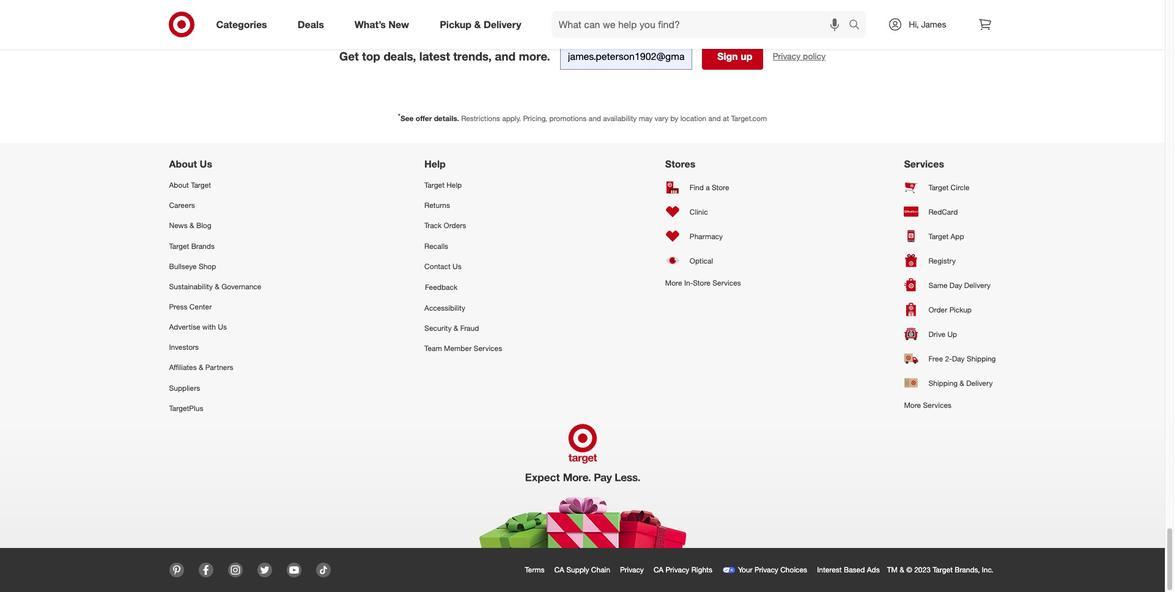 Task type: locate. For each thing, give the bounding box(es) containing it.
& down free 2-day shipping
[[960, 378, 965, 388]]

policy
[[803, 51, 826, 61]]

&
[[474, 18, 481, 30], [190, 221, 194, 230], [215, 282, 220, 291], [454, 324, 458, 333], [199, 363, 203, 372], [960, 378, 965, 388], [900, 565, 905, 574]]

delivery up trends,
[[484, 18, 522, 30]]

1 horizontal spatial more
[[905, 401, 921, 410]]

governance
[[222, 282, 261, 291]]

registry link
[[905, 249, 996, 273]]

availability
[[603, 114, 637, 123]]

pickup up get top deals, latest trends, and more.
[[440, 18, 472, 30]]

1 vertical spatial us
[[453, 262, 462, 271]]

& inside pickup & delivery link
[[474, 18, 481, 30]]

2 vertical spatial us
[[218, 323, 227, 332]]

center
[[190, 302, 212, 311]]

team member services
[[425, 344, 502, 353]]

day inside "link"
[[953, 354, 965, 363]]

what's
[[355, 18, 386, 30]]

& for tm
[[900, 565, 905, 574]]

store inside find a store link
[[712, 183, 730, 192]]

privacy policy link
[[773, 50, 826, 62]]

target inside target brands link
[[169, 241, 189, 251]]

target down news
[[169, 241, 189, 251]]

and left more.
[[495, 49, 516, 63]]

2 about from the top
[[169, 181, 189, 190]]

recalls
[[425, 241, 448, 251]]

target
[[191, 181, 211, 190], [425, 181, 445, 190], [929, 183, 949, 192], [929, 232, 949, 241], [169, 241, 189, 251], [933, 565, 953, 574]]

*
[[398, 112, 401, 119]]

store for a
[[712, 183, 730, 192]]

& left blog
[[190, 221, 194, 230]]

us right contact
[[453, 262, 462, 271]]

services inside more in-store services link
[[713, 278, 741, 288]]

& for sustainability
[[215, 282, 220, 291]]

pickup inside "order pickup" link
[[950, 305, 972, 314]]

0 vertical spatial about
[[169, 158, 197, 170]]

0 vertical spatial help
[[425, 158, 446, 170]]

deals,
[[384, 49, 416, 63]]

shipping
[[967, 354, 996, 363], [929, 378, 958, 388]]

about
[[169, 158, 197, 170], [169, 181, 189, 190]]

2-
[[946, 354, 953, 363]]

store down optical link
[[693, 278, 711, 288]]

1 about from the top
[[169, 158, 197, 170]]

news
[[169, 221, 188, 230]]

ca privacy rights
[[654, 565, 713, 574]]

0 horizontal spatial pickup
[[440, 18, 472, 30]]

& right affiliates
[[199, 363, 203, 372]]

security
[[425, 324, 452, 333]]

interest based ads link
[[815, 563, 887, 577]]

1 vertical spatial help
[[447, 181, 462, 190]]

more in-store services link
[[666, 273, 741, 293]]

privacy right chain
[[620, 565, 644, 574]]

1 vertical spatial day
[[953, 354, 965, 363]]

privacy left 'rights'
[[666, 565, 690, 574]]

2 vertical spatial delivery
[[967, 378, 993, 388]]

pickup right order at the bottom right of the page
[[950, 305, 972, 314]]

day
[[950, 281, 963, 290], [953, 354, 965, 363]]

careers
[[169, 201, 195, 210]]

about us
[[169, 158, 212, 170]]

and left at
[[709, 114, 721, 123]]

accessibility link
[[425, 298, 502, 318]]

redcard link
[[905, 200, 996, 224]]

us up about target "link"
[[200, 158, 212, 170]]

target inside target app link
[[929, 232, 949, 241]]

0 vertical spatial store
[[712, 183, 730, 192]]

help up target help
[[425, 158, 446, 170]]

supply
[[567, 565, 589, 574]]

target left circle
[[929, 183, 949, 192]]

1 horizontal spatial store
[[712, 183, 730, 192]]

2 ca from the left
[[654, 565, 664, 574]]

& inside shipping & delivery link
[[960, 378, 965, 388]]

rights
[[692, 565, 713, 574]]

returns
[[425, 201, 450, 210]]

advertise with us
[[169, 323, 227, 332]]

services down optical link
[[713, 278, 741, 288]]

& for shipping
[[960, 378, 965, 388]]

target left app
[[929, 232, 949, 241]]

& left fraud
[[454, 324, 458, 333]]

in-
[[685, 278, 693, 288]]

0 horizontal spatial ca
[[555, 565, 565, 574]]

0 vertical spatial shipping
[[967, 354, 996, 363]]

0 vertical spatial delivery
[[484, 18, 522, 30]]

delivery up order pickup
[[965, 281, 991, 290]]

0 horizontal spatial us
[[200, 158, 212, 170]]

about inside about target "link"
[[169, 181, 189, 190]]

store
[[712, 183, 730, 192], [693, 278, 711, 288]]

target for target help
[[425, 181, 445, 190]]

shipping & delivery link
[[905, 371, 996, 395]]

ca right privacy link
[[654, 565, 664, 574]]

restrictions
[[461, 114, 500, 123]]

us right with
[[218, 323, 227, 332]]

more left in- at the top right of page
[[666, 278, 683, 288]]

get
[[339, 49, 359, 63]]

1 horizontal spatial us
[[218, 323, 227, 332]]

ca for ca supply chain
[[555, 565, 565, 574]]

1 vertical spatial delivery
[[965, 281, 991, 290]]

categories
[[216, 18, 267, 30]]

team member services link
[[425, 339, 502, 359]]

investors link
[[169, 337, 261, 358]]

privacy link
[[618, 563, 651, 577]]

news & blog
[[169, 221, 211, 230]]

free 2-day shipping
[[929, 354, 996, 363]]

& for pickup
[[474, 18, 481, 30]]

targetplus
[[169, 404, 203, 413]]

bullseye shop link
[[169, 256, 261, 276]]

services down shipping & delivery link
[[923, 401, 952, 410]]

1 ca from the left
[[555, 565, 565, 574]]

0 vertical spatial pickup
[[440, 18, 472, 30]]

your
[[738, 565, 753, 574]]

order pickup
[[929, 305, 972, 314]]

target for target circle
[[929, 183, 949, 192]]

1 vertical spatial more
[[905, 401, 921, 410]]

day right same
[[950, 281, 963, 290]]

recalls link
[[425, 236, 502, 256]]

1 vertical spatial store
[[693, 278, 711, 288]]

0 horizontal spatial shipping
[[929, 378, 958, 388]]

shop
[[199, 262, 216, 271]]

advertise with us link
[[169, 317, 261, 337]]

more services link
[[905, 395, 996, 416]]

privacy
[[773, 51, 801, 61], [620, 565, 644, 574], [666, 565, 690, 574], [755, 565, 779, 574]]

0 horizontal spatial store
[[693, 278, 711, 288]]

ca
[[555, 565, 565, 574], [654, 565, 664, 574]]

about up careers
[[169, 181, 189, 190]]

ca for ca privacy rights
[[654, 565, 664, 574]]

None text field
[[560, 43, 692, 70]]

search
[[844, 19, 873, 32]]

and left availability
[[589, 114, 601, 123]]

track orders
[[425, 221, 466, 230]]

member
[[444, 344, 472, 353]]

target right 2023
[[933, 565, 953, 574]]

target brands
[[169, 241, 215, 251]]

careers link
[[169, 195, 261, 216]]

more for more in-store services
[[666, 278, 683, 288]]

0 vertical spatial us
[[200, 158, 212, 170]]

accessibility
[[425, 303, 466, 313]]

target inside target help link
[[425, 181, 445, 190]]

find a store link
[[666, 175, 741, 200]]

ca supply chain
[[555, 565, 611, 574]]

delivery for pickup & delivery
[[484, 18, 522, 30]]

& up trends,
[[474, 18, 481, 30]]

store inside more in-store services link
[[693, 278, 711, 288]]

& inside sustainability & governance link
[[215, 282, 220, 291]]

& inside news & blog "link"
[[190, 221, 194, 230]]

1 horizontal spatial help
[[447, 181, 462, 190]]

more down shipping & delivery link
[[905, 401, 921, 410]]

services down fraud
[[474, 344, 502, 353]]

0 vertical spatial more
[[666, 278, 683, 288]]

choices
[[781, 565, 808, 574]]

0 horizontal spatial more
[[666, 278, 683, 288]]

target down about us
[[191, 181, 211, 190]]

1 vertical spatial pickup
[[950, 305, 972, 314]]

about up about target
[[169, 158, 197, 170]]

target inside target circle 'link'
[[929, 183, 949, 192]]

james
[[922, 19, 947, 29]]

& for affiliates
[[199, 363, 203, 372]]

clinic link
[[666, 200, 741, 224]]

& left '©'
[[900, 565, 905, 574]]

target: expect more. pay less. image
[[411, 418, 755, 548]]

sustainability
[[169, 282, 213, 291]]

order pickup link
[[905, 297, 996, 322]]

1 horizontal spatial and
[[589, 114, 601, 123]]

privacy right your
[[755, 565, 779, 574]]

press center link
[[169, 297, 261, 317]]

shipping up the more services link
[[929, 378, 958, 388]]

fraud
[[460, 324, 479, 333]]

2 horizontal spatial us
[[453, 262, 462, 271]]

privacy left policy
[[773, 51, 801, 61]]

& inside security & fraud link
[[454, 324, 458, 333]]

store right a
[[712, 183, 730, 192]]

privacy policy
[[773, 51, 826, 61]]

brands,
[[955, 565, 980, 574]]

ca left the supply
[[555, 565, 565, 574]]

help up the "returns" link
[[447, 181, 462, 190]]

more for more services
[[905, 401, 921, 410]]

1 horizontal spatial pickup
[[950, 305, 972, 314]]

1 horizontal spatial shipping
[[967, 354, 996, 363]]

shipping up shipping & delivery on the bottom of page
[[967, 354, 996, 363]]

& down bullseye shop link on the left of page
[[215, 282, 220, 291]]

contact
[[425, 262, 451, 271]]

services
[[905, 158, 945, 170], [713, 278, 741, 288], [474, 344, 502, 353], [923, 401, 952, 410]]

& inside affiliates & partners link
[[199, 363, 203, 372]]

1 vertical spatial about
[[169, 181, 189, 190]]

tm & © 2023 target brands, inc.
[[887, 565, 994, 574]]

day right free
[[953, 354, 965, 363]]

promotions
[[550, 114, 587, 123]]

1 horizontal spatial ca
[[654, 565, 664, 574]]

investors
[[169, 343, 199, 352]]

us for about us
[[200, 158, 212, 170]]

delivery down free 2-day shipping
[[967, 378, 993, 388]]

ca supply chain link
[[552, 563, 618, 577]]

sign up
[[718, 50, 753, 62]]

us
[[200, 158, 212, 170], [453, 262, 462, 271], [218, 323, 227, 332]]

target up returns
[[425, 181, 445, 190]]

services inside the more services link
[[923, 401, 952, 410]]



Task type: vqa. For each thing, say whether or not it's contained in the screenshot.
left "50ct"
no



Task type: describe. For each thing, give the bounding box(es) containing it.
& for security
[[454, 324, 458, 333]]

more in-store services
[[666, 278, 741, 288]]

see
[[401, 114, 414, 123]]

us for contact us
[[453, 262, 462, 271]]

find
[[690, 183, 704, 192]]

brands
[[191, 241, 215, 251]]

0 horizontal spatial help
[[425, 158, 446, 170]]

your privacy choices link
[[720, 563, 815, 577]]

stores
[[666, 158, 696, 170]]

ca privacy rights link
[[651, 563, 720, 577]]

sign
[[718, 50, 738, 62]]

target inside about target "link"
[[191, 181, 211, 190]]

target help link
[[425, 175, 502, 195]]

news & blog link
[[169, 216, 261, 236]]

bullseye shop
[[169, 262, 216, 271]]

vary
[[655, 114, 669, 123]]

order
[[929, 305, 948, 314]]

2 horizontal spatial and
[[709, 114, 721, 123]]

pharmacy
[[690, 232, 723, 241]]

shipping & delivery
[[929, 378, 993, 388]]

services up target circle
[[905, 158, 945, 170]]

more services
[[905, 401, 952, 410]]

pricing,
[[523, 114, 548, 123]]

shipping inside "link"
[[967, 354, 996, 363]]

ads
[[867, 565, 880, 574]]

trends,
[[453, 49, 492, 63]]

pickup & delivery link
[[430, 11, 537, 38]]

target help
[[425, 181, 462, 190]]

feedback button
[[425, 276, 502, 298]]

drive up link
[[905, 322, 996, 346]]

0 horizontal spatial and
[[495, 49, 516, 63]]

a
[[706, 183, 710, 192]]

pickup & delivery
[[440, 18, 522, 30]]

drive up
[[929, 330, 958, 339]]

press center
[[169, 302, 212, 311]]

target brands link
[[169, 236, 261, 256]]

What can we help you find? suggestions appear below search field
[[552, 11, 852, 38]]

0 vertical spatial day
[[950, 281, 963, 290]]

privacy inside ca privacy rights link
[[666, 565, 690, 574]]

& for news
[[190, 221, 194, 230]]

chain
[[591, 565, 611, 574]]

delivery for same day delivery
[[965, 281, 991, 290]]

feedback
[[425, 283, 458, 292]]

affiliates & partners link
[[169, 358, 261, 378]]

get top deals, latest trends, and more.
[[339, 49, 550, 63]]

interest based ads
[[817, 565, 880, 574]]

pharmacy link
[[666, 224, 741, 249]]

about for about us
[[169, 158, 197, 170]]

team
[[425, 344, 442, 353]]

drive
[[929, 330, 946, 339]]

hi,
[[909, 19, 919, 29]]

1 vertical spatial shipping
[[929, 378, 958, 388]]

apply.
[[502, 114, 521, 123]]

tm
[[887, 565, 898, 574]]

latest
[[420, 49, 450, 63]]

sustainability & governance
[[169, 282, 261, 291]]

delivery for shipping & delivery
[[967, 378, 993, 388]]

about for about target
[[169, 181, 189, 190]]

orders
[[444, 221, 466, 230]]

up
[[741, 50, 753, 62]]

returns link
[[425, 195, 502, 216]]

target app
[[929, 232, 965, 241]]

may
[[639, 114, 653, 123]]

same
[[929, 281, 948, 290]]

security & fraud link
[[425, 318, 502, 339]]

store for in-
[[693, 278, 711, 288]]

target for target app
[[929, 232, 949, 241]]

by
[[671, 114, 679, 123]]

about target link
[[169, 175, 261, 195]]

help inside target help link
[[447, 181, 462, 190]]

contact us link
[[425, 256, 502, 276]]

services inside team member services 'link'
[[474, 344, 502, 353]]

* see offer details. restrictions apply. pricing, promotions and availability may vary by location and at target.com
[[398, 112, 767, 123]]

target for target brands
[[169, 241, 189, 251]]

free 2-day shipping link
[[905, 346, 996, 371]]

up
[[948, 330, 958, 339]]

your privacy choices
[[738, 565, 808, 574]]

circle
[[951, 183, 970, 192]]

targetplus link
[[169, 398, 261, 418]]

2023
[[915, 565, 931, 574]]

optical link
[[666, 249, 741, 273]]

same day delivery
[[929, 281, 991, 290]]

privacy inside privacy link
[[620, 565, 644, 574]]

privacy inside privacy policy link
[[773, 51, 801, 61]]

deals link
[[287, 11, 339, 38]]

blog
[[196, 221, 211, 230]]

about target
[[169, 181, 211, 190]]

clinic
[[690, 207, 708, 216]]

privacy inside your privacy choices link
[[755, 565, 779, 574]]

target circle
[[929, 183, 970, 192]]

sustainability & governance link
[[169, 276, 261, 297]]

free
[[929, 354, 944, 363]]

pickup inside pickup & delivery link
[[440, 18, 472, 30]]

track orders link
[[425, 216, 502, 236]]

what's new link
[[344, 11, 425, 38]]

target circle link
[[905, 175, 996, 200]]

with
[[202, 323, 216, 332]]



